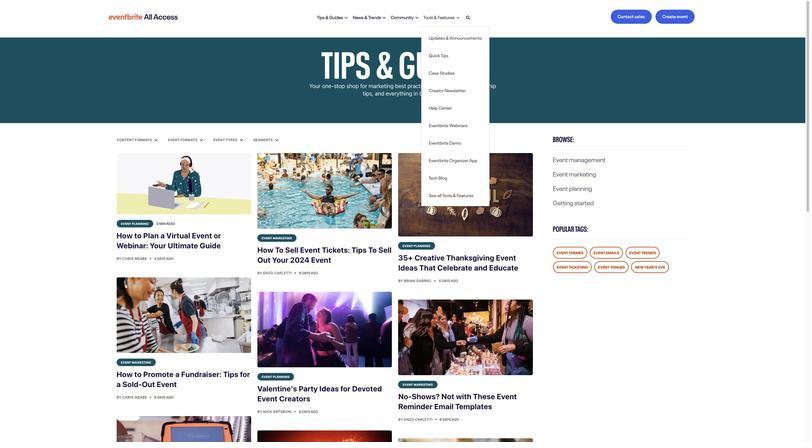 Task type: vqa. For each thing, say whether or not it's contained in the screenshot.
Find Events element
no



Task type: locate. For each thing, give the bounding box(es) containing it.
event marketing for how to promote a fundraiser: tips for a sold-out event
[[121, 360, 151, 365]]

1 horizontal spatial to
[[369, 246, 377, 255]]

by chris meabe link down sold-
[[117, 396, 148, 400]]

marketing up promote
[[132, 360, 151, 365]]

meabe for sold-
[[135, 396, 147, 400]]

and right tips,
[[375, 90, 385, 97]]

arrow image inside tips & guides link
[[345, 17, 348, 19]]

1 vertical spatial how
[[258, 246, 274, 255]]

how inside how to promote a fundraiser: tips for a sold-out event
[[117, 371, 133, 379]]

6 right gabriel
[[439, 279, 441, 284]]

ideas
[[399, 264, 418, 273], [320, 385, 339, 394]]

tools up updates
[[424, 14, 433, 20]]

1 eventbrite from the top
[[429, 122, 449, 128]]

practices,
[[408, 83, 433, 90]]

event planning link for how to plan a virtual event or webinar: your ultimate guide
[[117, 220, 153, 228]]

1 vertical spatial for
[[240, 371, 250, 379]]

studies
[[440, 69, 455, 76]]

1 vertical spatial carletti
[[415, 418, 433, 422]]

ideas right the party
[[320, 385, 339, 394]]

event marketing
[[553, 169, 597, 178], [262, 236, 292, 240], [121, 360, 151, 365], [403, 383, 433, 387]]

0 horizontal spatial your
[[150, 242, 166, 250]]

by chris meabe link down webinar:
[[117, 257, 148, 261]]

shows?
[[412, 393, 440, 402]]

6 down "creators"
[[299, 410, 301, 415]]

0 vertical spatial your
[[309, 83, 321, 90]]

event ticketing link
[[553, 262, 592, 274]]

1 horizontal spatial enzo
[[404, 418, 414, 422]]

valentine's
[[258, 385, 297, 394]]

1 vertical spatial meabe
[[135, 396, 147, 400]]

0 vertical spatial for
[[361, 83, 367, 90]]

0 vertical spatial by enzo carletti
[[258, 271, 293, 275]]

6 for shows?
[[440, 418, 442, 423]]

virtual
[[167, 232, 190, 240]]

chris down webinar:
[[122, 257, 134, 261]]

reminder
[[399, 403, 433, 412]]

arrow image right community
[[416, 17, 419, 19]]

0 horizontal spatial guides
[[330, 14, 343, 20]]

1 by chris meabe from the top
[[117, 257, 148, 261]]

out inside how to sell event tickets: tips to sell out your 2024 event
[[258, 256, 271, 265]]

carletti
[[274, 271, 292, 275], [415, 418, 433, 422]]

content formats
[[117, 138, 153, 142]]

out
[[258, 256, 271, 265], [142, 381, 155, 389]]

how inside how to plan a virtual event or webinar: your ultimate guide
[[117, 232, 133, 240]]

plan
[[143, 232, 159, 240]]

0 horizontal spatial to
[[275, 246, 284, 255]]

1 vertical spatial to
[[134, 371, 142, 379]]

getting started
[[553, 198, 594, 207]]

arrow image right trends
[[383, 17, 386, 19]]

by enzo carletti down 2024
[[258, 271, 293, 275]]

gabriel
[[417, 279, 432, 283]]

0 vertical spatial by chris meabe
[[117, 257, 148, 261]]

event planning link up 35+ at the bottom of the page
[[399, 243, 435, 250]]

ideas inside 35+ creative thanksgiving event ideas that celebrate and educate
[[399, 264, 418, 273]]

by chris meabe link for a
[[117, 396, 148, 400]]

arrow image right content formats
[[154, 139, 158, 142]]

meabe down sold-
[[135, 396, 147, 400]]

0 horizontal spatial tools
[[424, 14, 433, 20]]

to inside how to promote a fundraiser: tips for a sold-out event
[[134, 371, 142, 379]]

arrow image
[[200, 139, 203, 142], [275, 139, 279, 142]]

event planning up getting started
[[553, 183, 592, 193]]

1 vertical spatial and
[[474, 264, 488, 273]]

days right the 4
[[157, 256, 166, 261]]

1 vertical spatial by enzo carletti
[[399, 418, 434, 422]]

tools & features link
[[421, 10, 462, 24]]

arrow image inside event formats popup button
[[200, 139, 203, 142]]

planning up creative
[[414, 244, 431, 248]]

party
[[299, 385, 318, 394]]

no-shows? not with these event reminder email templates link
[[399, 389, 533, 416]]

by chris meabe for a
[[117, 396, 148, 400]]

0 vertical spatial guides
[[330, 14, 343, 20]]

blog
[[439, 175, 448, 181]]

6 down promote
[[154, 395, 157, 400]]

or
[[214, 232, 221, 240]]

days down "creators"
[[302, 410, 310, 415]]

arrow image for event formats
[[200, 139, 203, 142]]

by chris meabe link
[[117, 257, 148, 261], [117, 396, 148, 400]]

by for how to plan a virtual event or webinar: your ultimate guide
[[117, 257, 121, 261]]

1 horizontal spatial tools
[[443, 192, 452, 198]]

event inside valentine's party ideas for devoted event creators
[[258, 395, 278, 404]]

days down email
[[443, 418, 451, 423]]

days for ideas
[[302, 410, 310, 415]]

0 vertical spatial event
[[677, 13, 688, 19]]

by
[[117, 257, 121, 261], [258, 271, 262, 275], [399, 279, 403, 283], [117, 396, 121, 400], [258, 410, 262, 414], [399, 418, 403, 422]]

ago down valentine's party ideas for devoted event creators
[[311, 410, 318, 415]]

1 vertical spatial out
[[142, 381, 155, 389]]

0 horizontal spatial sell
[[285, 246, 299, 255]]

& right all
[[453, 192, 456, 198]]

1 vertical spatial chris
[[122, 396, 134, 400]]

eventbrite up the tech blog
[[429, 157, 449, 163]]

1 vertical spatial a
[[175, 371, 180, 379]]

planning
[[569, 183, 592, 193], [132, 221, 149, 226], [414, 244, 431, 248], [273, 375, 290, 379]]

a left sold-
[[117, 381, 121, 389]]

your left one-
[[309, 83, 321, 90]]

0 vertical spatial by chris meabe link
[[117, 257, 148, 261]]

by enzo carletti link down 2024
[[258, 271, 293, 275]]

days for thanksgiving
[[442, 279, 451, 284]]

1 vertical spatial your
[[150, 242, 166, 250]]

0 vertical spatial chris
[[122, 257, 134, 261]]

ideas,
[[449, 83, 464, 90]]

planning for valentine's party ideas for devoted event creators
[[273, 375, 290, 379]]

0 horizontal spatial for
[[240, 371, 250, 379]]

event
[[677, 13, 688, 19], [434, 83, 448, 90]]

your left 2024
[[272, 256, 289, 265]]

0 vertical spatial features
[[438, 14, 455, 20]]

by enzo carletti link for shows?
[[399, 418, 434, 422]]

carletti down 2024
[[274, 271, 292, 275]]

by enzo carletti down "reminder"
[[399, 418, 434, 422]]

by enzo carletti link down "reminder"
[[399, 418, 434, 422]]

planning up plan
[[132, 221, 149, 226]]

ideas down 35+ at the bottom of the page
[[399, 264, 418, 273]]

event planning up 35+ at the bottom of the page
[[403, 244, 431, 248]]

ago for sell
[[311, 271, 318, 276]]

and down thanksgiving
[[474, 264, 488, 273]]

1 by chris meabe link from the top
[[117, 257, 148, 261]]

1 horizontal spatial and
[[474, 264, 488, 273]]

event planning link for valentine's party ideas for devoted event creators
[[258, 374, 294, 381]]

&
[[326, 14, 329, 20], [365, 14, 368, 20], [434, 14, 437, 20], [376, 33, 394, 88], [446, 34, 449, 41], [453, 192, 456, 198]]

creative
[[415, 254, 445, 263]]

event emails
[[594, 250, 620, 256]]

arrow image inside news & trends link
[[383, 17, 386, 19]]

1 horizontal spatial by enzo carletti link
[[399, 418, 434, 422]]

0 vertical spatial a
[[161, 232, 165, 240]]

0 vertical spatial by enzo carletti link
[[258, 271, 293, 275]]

0 vertical spatial meabe
[[135, 257, 147, 261]]

event venues
[[599, 264, 626, 270]]

0 horizontal spatial by enzo carletti link
[[258, 271, 293, 275]]

1 arrow image from the left
[[345, 17, 348, 19]]

2 meabe from the top
[[135, 396, 147, 400]]

sell up 2024
[[285, 246, 299, 255]]

ago for not
[[452, 418, 459, 423]]

community link
[[389, 10, 421, 24]]

eventbrite inside eventbrite webinars link
[[429, 122, 449, 128]]

a for fundraiser:
[[175, 371, 180, 379]]

1 arrow image from the left
[[200, 139, 203, 142]]

6 down 2024
[[299, 271, 301, 276]]

arrow image right the segments
[[275, 139, 279, 142]]

0 vertical spatial ideas
[[399, 264, 418, 273]]

arrow image
[[345, 17, 348, 19], [383, 17, 386, 19], [416, 17, 419, 19]]

arrow image for trends
[[383, 17, 386, 19]]

1 horizontal spatial ideas
[[399, 264, 418, 273]]

3 min read
[[156, 221, 175, 226]]

0 vertical spatial and
[[375, 90, 385, 97]]

0 horizontal spatial event
[[434, 83, 448, 90]]

6 for creative
[[439, 279, 441, 284]]

ago right the 4
[[166, 256, 174, 261]]

& up updates
[[434, 14, 437, 20]]

6 days ago down 2024
[[299, 271, 318, 276]]

event planning up plan
[[121, 221, 149, 226]]

event planning link
[[553, 183, 592, 193], [117, 220, 153, 228], [399, 243, 435, 250], [258, 374, 294, 381]]

event planning for valentine's party ideas for devoted event creators
[[262, 375, 290, 379]]

arrow image right types
[[240, 139, 243, 142]]

by enzo carletti for to
[[258, 271, 293, 275]]

see all tools & features link
[[422, 190, 490, 201]]

1 vertical spatial tips & guides
[[322, 33, 484, 88]]

arrow image inside segments dropdown button
[[275, 139, 279, 142]]

2 arrow image from the left
[[240, 139, 243, 142]]

event right create
[[677, 13, 688, 19]]

how for how to plan a virtual event or webinar: your ultimate guide
[[117, 232, 133, 240]]

arrow image inside community link
[[416, 17, 419, 19]]

chris down sold-
[[122, 396, 134, 400]]

2 vertical spatial your
[[272, 256, 289, 265]]

2 horizontal spatial your
[[309, 83, 321, 90]]

event marketing link for how to promote a fundraiser: tips for a sold-out event
[[117, 359, 156, 367]]

3 arrow image from the left
[[416, 17, 419, 19]]

2 by chris meabe from the top
[[117, 396, 148, 400]]

quick
[[429, 52, 440, 58]]

and inside 35+ creative thanksgiving event ideas that celebrate and educate
[[474, 264, 488, 273]]

arrow image
[[154, 139, 158, 142], [240, 139, 243, 142]]

marketing up shows?
[[414, 383, 433, 387]]

and inside the your one-stop shop for marketing best practices, event ideas, sponsorship tips, and everything in between.
[[375, 90, 385, 97]]

for
[[361, 83, 367, 90], [240, 371, 250, 379], [341, 385, 351, 394]]

by chris meabe down webinar:
[[117, 257, 148, 261]]

event planning link up getting started
[[553, 183, 592, 193]]

1 vertical spatial by enzo carletti link
[[399, 418, 434, 422]]

ago down celebrate
[[451, 279, 458, 284]]

how inside how to sell event tickets: tips to sell out your 2024 event
[[258, 246, 274, 255]]

1 horizontal spatial sell
[[379, 246, 392, 255]]

meabe left the 4
[[135, 257, 147, 261]]

chris
[[122, 257, 134, 261], [122, 396, 134, 400]]

meabe for your
[[135, 257, 147, 261]]

& left news
[[326, 14, 329, 20]]

to for plan
[[134, 232, 142, 240]]

themes
[[569, 250, 584, 256]]

arrow image for guides
[[345, 17, 348, 19]]

chris for a
[[122, 396, 134, 400]]

& left the 'best'
[[376, 33, 394, 88]]

logo eventbrite image
[[108, 11, 179, 22]]

your
[[309, 83, 321, 90], [150, 242, 166, 250], [272, 256, 289, 265]]

event up "between."
[[434, 83, 448, 90]]

0 vertical spatial carletti
[[274, 271, 292, 275]]

to up webinar:
[[134, 232, 142, 240]]

celebrate
[[438, 264, 473, 273]]

1 formats from the left
[[135, 138, 152, 142]]

arrow image inside event types dropdown button
[[240, 139, 243, 142]]

ago
[[166, 256, 174, 261], [311, 271, 318, 276], [451, 279, 458, 284], [166, 395, 174, 400], [311, 410, 318, 415], [452, 418, 459, 423]]

0 vertical spatial eventbrite
[[429, 122, 449, 128]]

1 meabe from the top
[[135, 257, 147, 261]]

how to plan a virtual event or webinar: your ultimate guide link
[[117, 228, 251, 255]]

guide
[[200, 242, 221, 250]]

ago down how to sell event tickets: tips to sell out your 2024 event "link"
[[311, 271, 318, 276]]

6 days ago down celebrate
[[439, 279, 458, 284]]

a right plan
[[161, 232, 165, 240]]

couple dancing in nightclub image
[[258, 292, 392, 368]]

& right news
[[365, 14, 368, 20]]

1 to from the top
[[134, 232, 142, 240]]

1 horizontal spatial carletti
[[415, 418, 433, 422]]

2 chris from the top
[[122, 396, 134, 400]]

0 horizontal spatial ideas
[[320, 385, 339, 394]]

arrow image left news
[[345, 17, 348, 19]]

event planning for how to plan a virtual event or webinar: your ultimate guide
[[121, 221, 149, 226]]

carletti down "reminder"
[[415, 418, 433, 422]]

by chris meabe for webinar:
[[117, 257, 148, 261]]

0 horizontal spatial features
[[438, 14, 455, 20]]

features left arrow icon
[[438, 14, 455, 20]]

event types button
[[213, 138, 243, 143]]

1 vertical spatial guides
[[399, 33, 484, 88]]

ago for ideas
[[311, 410, 318, 415]]

out inside how to promote a fundraiser: tips for a sold-out event
[[142, 381, 155, 389]]

0 vertical spatial how
[[117, 232, 133, 240]]

contact sales
[[618, 13, 645, 19]]

popular tags:
[[553, 223, 589, 234]]

valentine's party ideas for devoted event creators link
[[258, 381, 392, 408]]

0 horizontal spatial by enzo carletti
[[258, 271, 293, 275]]

your inside how to plan a virtual event or webinar: your ultimate guide
[[150, 242, 166, 250]]

6 days ago for ideas
[[299, 410, 318, 415]]

eventbrite demo link
[[422, 137, 490, 148]]

enzo
[[263, 271, 273, 275], [404, 418, 414, 422]]

enzo for no-shows? not with these event reminder email templates
[[404, 418, 414, 422]]

days for sell
[[302, 271, 310, 276]]

how to promote a fundraiser: tips for a sold-out event link
[[117, 367, 251, 394]]

0 horizontal spatial formats
[[135, 138, 152, 142]]

2 by chris meabe link from the top
[[117, 396, 148, 400]]

create event
[[663, 13, 688, 19]]

fundraiser:
[[181, 371, 222, 379]]

event marketing for how to sell event tickets: tips to sell out your 2024 event
[[262, 236, 292, 240]]

your one-stop shop for marketing best practices, event ideas, sponsorship tips, and everything in between.
[[309, 83, 497, 97]]

1 horizontal spatial your
[[272, 256, 289, 265]]

days for not
[[443, 418, 451, 423]]

event
[[168, 138, 180, 142], [214, 138, 225, 142], [553, 155, 568, 164], [553, 169, 568, 178], [553, 183, 568, 193], [121, 221, 131, 226], [192, 232, 212, 240], [262, 236, 272, 240], [403, 244, 413, 248], [300, 246, 320, 255], [557, 250, 569, 256], [594, 250, 606, 256], [630, 250, 641, 256], [496, 254, 517, 263], [311, 256, 331, 265], [557, 264, 569, 270], [599, 264, 610, 270], [121, 360, 131, 365], [262, 375, 272, 379], [157, 381, 177, 389], [403, 383, 413, 387], [497, 393, 517, 402], [258, 395, 278, 404]]

a right promote
[[175, 371, 180, 379]]

to up sold-
[[134, 371, 142, 379]]

new year's eve link
[[632, 262, 669, 274]]

tools right all
[[443, 192, 452, 198]]

days down celebrate
[[442, 279, 451, 284]]

0 horizontal spatial carletti
[[274, 271, 292, 275]]

event planning
[[553, 183, 592, 193], [121, 221, 149, 226], [403, 244, 431, 248], [262, 375, 290, 379]]

sell left 35+ at the bottom of the page
[[379, 246, 392, 255]]

eventbrite down "help center"
[[429, 122, 449, 128]]

0 horizontal spatial out
[[142, 381, 155, 389]]

app
[[470, 157, 478, 163]]

1 horizontal spatial arrow image
[[275, 139, 279, 142]]

by brian gabriel
[[399, 279, 433, 283]]

2 to from the left
[[369, 246, 377, 255]]

by for how to sell event tickets: tips to sell out your 2024 event
[[258, 271, 262, 275]]

ago down email
[[452, 418, 459, 423]]

your down plan
[[150, 242, 166, 250]]

& right updates
[[446, 34, 449, 41]]

1 vertical spatial by chris meabe
[[117, 396, 148, 400]]

1 vertical spatial event
[[434, 83, 448, 90]]

a inside how to plan a virtual event or webinar: your ultimate guide
[[161, 232, 165, 240]]

6 down email
[[440, 418, 442, 423]]

1 horizontal spatial arrow image
[[383, 17, 386, 19]]

3 eventbrite from the top
[[429, 157, 449, 163]]

content formats button
[[117, 138, 158, 143]]

0 horizontal spatial and
[[375, 90, 385, 97]]

6 days ago for promote
[[154, 395, 174, 400]]

0 horizontal spatial arrow image
[[345, 17, 348, 19]]

1 vertical spatial enzo
[[404, 418, 414, 422]]

1 arrow image from the left
[[154, 139, 158, 142]]

3
[[156, 221, 159, 226]]

1 vertical spatial by chris meabe link
[[117, 396, 148, 400]]

1 vertical spatial ideas
[[320, 385, 339, 394]]

how for how to promote a fundraiser: tips for a sold-out event
[[117, 371, 133, 379]]

2 sell from the left
[[379, 246, 392, 255]]

days down promote
[[157, 395, 166, 400]]

0 vertical spatial out
[[258, 256, 271, 265]]

marketing up tips,
[[369, 83, 394, 90]]

2 horizontal spatial arrow image
[[416, 17, 419, 19]]

how
[[117, 232, 133, 240], [258, 246, 274, 255], [117, 371, 133, 379]]

days
[[157, 256, 166, 261], [302, 271, 310, 276], [442, 279, 451, 284], [157, 395, 166, 400], [302, 410, 310, 415], [443, 418, 451, 423]]

1 horizontal spatial a
[[161, 232, 165, 240]]

features down tech blog link
[[457, 192, 474, 198]]

creator
[[429, 87, 444, 93]]

event trends
[[630, 250, 656, 256]]

days down 2024
[[302, 271, 310, 276]]

1 horizontal spatial features
[[457, 192, 474, 198]]

marketing up 2024
[[273, 236, 292, 240]]

news & trends link
[[351, 10, 389, 24]]

event planning for 35+ creative thanksgiving event ideas that celebrate and educate
[[403, 244, 431, 248]]

how to promote a fundraiser: tips for a sold-out event
[[117, 371, 250, 389]]

getting
[[553, 198, 574, 207]]

2 vertical spatial eventbrite
[[429, 157, 449, 163]]

6 days ago down promote
[[154, 395, 174, 400]]

tickets:
[[322, 246, 350, 255]]

marketing inside the your one-stop shop for marketing best practices, event ideas, sponsorship tips, and everything in between.
[[369, 83, 394, 90]]

0 horizontal spatial arrow image
[[154, 139, 158, 142]]

eventbrite inside eventbrite organizer app link
[[429, 157, 449, 163]]

event inside 35+ creative thanksgiving event ideas that celebrate and educate
[[496, 254, 517, 263]]

planning up valentine's
[[273, 375, 290, 379]]

in
[[414, 90, 418, 97]]

2 eventbrite from the top
[[429, 139, 449, 146]]

ago down how to promote a fundraiser: tips for a sold-out event
[[166, 395, 174, 400]]

0 vertical spatial to
[[134, 232, 142, 240]]

0 vertical spatial tips & guides
[[317, 14, 343, 20]]

arrow image inside the content formats popup button
[[154, 139, 158, 142]]

0 horizontal spatial arrow image
[[200, 139, 203, 142]]

0 horizontal spatial a
[[117, 381, 121, 389]]

event planning link up valentine's
[[258, 374, 294, 381]]

2 vertical spatial how
[[117, 371, 133, 379]]

6 days ago for not
[[440, 418, 459, 423]]

event planning link up plan
[[117, 220, 153, 228]]

by for 35+ creative thanksgiving event ideas that celebrate and educate
[[399, 279, 403, 283]]

event planning up valentine's
[[262, 375, 290, 379]]

how to sell event tickets: tips to sell out your 2024 event
[[258, 246, 392, 265]]

planning up 'started' at top right
[[569, 183, 592, 193]]

2 horizontal spatial a
[[175, 371, 180, 379]]

2 arrow image from the left
[[383, 17, 386, 19]]

2 arrow image from the left
[[275, 139, 279, 142]]

no-shows? not with these event reminder email templates
[[399, 393, 517, 412]]

1 horizontal spatial formats
[[181, 138, 198, 142]]

arrow image right event formats
[[200, 139, 203, 142]]

1 horizontal spatial out
[[258, 256, 271, 265]]

6 days ago down "creators"
[[299, 410, 318, 415]]

2 horizontal spatial for
[[361, 83, 367, 90]]

1 chris from the top
[[122, 257, 134, 261]]

6 for to
[[299, 271, 301, 276]]

2 vertical spatial for
[[341, 385, 351, 394]]

devoted
[[352, 385, 382, 394]]

to
[[134, 232, 142, 240], [134, 371, 142, 379]]

to inside how to plan a virtual event or webinar: your ultimate guide
[[134, 232, 142, 240]]

event marketing link for no-shows? not with these event reminder email templates
[[399, 382, 438, 389]]

planning for how to plan a virtual event or webinar: your ultimate guide
[[132, 221, 149, 226]]

1 horizontal spatial arrow image
[[240, 139, 243, 142]]

tools
[[424, 14, 433, 20], [443, 192, 452, 198]]

1 vertical spatial eventbrite
[[429, 139, 449, 146]]

1 horizontal spatial by enzo carletti
[[399, 418, 434, 422]]

for inside the your one-stop shop for marketing best practices, event ideas, sponsorship tips, and everything in between.
[[361, 83, 367, 90]]

tips
[[317, 14, 325, 20], [322, 33, 371, 88], [441, 52, 449, 58], [352, 246, 367, 255], [223, 371, 239, 379]]

0 horizontal spatial enzo
[[263, 271, 273, 275]]

carletti for shows?
[[415, 418, 433, 422]]

6 days ago down email
[[440, 418, 459, 423]]

eventbrite left demo
[[429, 139, 449, 146]]

event inside the your one-stop shop for marketing best practices, event ideas, sponsorship tips, and everything in between.
[[434, 83, 448, 90]]

eventbrite organizer app
[[429, 157, 478, 163]]

1 horizontal spatial for
[[341, 385, 351, 394]]

0 vertical spatial enzo
[[263, 271, 273, 275]]

2 to from the top
[[134, 371, 142, 379]]

by chris meabe down sold-
[[117, 396, 148, 400]]

2 formats from the left
[[181, 138, 198, 142]]



Task type: describe. For each thing, give the bounding box(es) containing it.
tips inside how to sell event tickets: tips to sell out your 2024 event
[[352, 246, 367, 255]]

search icon image
[[466, 16, 471, 20]]

& for tips & guides link
[[326, 14, 329, 20]]

tools & features
[[424, 14, 455, 20]]

6 for to
[[154, 395, 157, 400]]

nick
[[263, 410, 272, 414]]

2 vertical spatial a
[[117, 381, 121, 389]]

arrow image
[[457, 17, 460, 19]]

4
[[154, 256, 157, 261]]

event trends link
[[626, 247, 660, 259]]

see
[[429, 192, 437, 198]]

organizer
[[450, 157, 469, 163]]

formats for event
[[181, 138, 198, 142]]

ago for thanksgiving
[[451, 279, 458, 284]]

year's
[[645, 264, 658, 270]]

newsletter
[[445, 87, 466, 93]]

help center link
[[422, 102, 490, 113]]

valentine's party ideas for devoted event creators
[[258, 385, 382, 404]]

ago for plan
[[166, 256, 174, 261]]

marketing for how to promote a fundraiser: tips for a sold-out event
[[132, 360, 151, 365]]

popular
[[553, 223, 575, 234]]

formats for content
[[135, 138, 152, 142]]

chris for webinar:
[[122, 257, 134, 261]]

event guests and food vendor image
[[399, 300, 533, 376]]

1 horizontal spatial event
[[677, 13, 688, 19]]

case studies link
[[422, 67, 490, 78]]

webinars
[[450, 122, 468, 128]]

ultimate
[[168, 242, 198, 250]]

arrow image for event types
[[240, 139, 243, 142]]

by for how to promote a fundraiser: tips for a sold-out event
[[117, 396, 121, 400]]

types
[[226, 138, 237, 142]]

event inside no-shows? not with these event reminder email templates
[[497, 393, 517, 402]]

creators
[[279, 395, 311, 404]]

webinar:
[[117, 242, 148, 250]]

event inside how to plan a virtual event or webinar: your ultimate guide
[[192, 232, 212, 240]]

1 vertical spatial features
[[457, 192, 474, 198]]

by nick artsruni link
[[258, 410, 293, 414]]

a for virtual
[[161, 232, 165, 240]]

35+
[[399, 254, 413, 263]]

getting started link
[[553, 198, 594, 207]]

event themes link
[[553, 247, 588, 259]]

by for no-shows? not with these event reminder email templates
[[399, 418, 403, 422]]

event management
[[553, 155, 606, 164]]

management
[[569, 155, 606, 164]]

between.
[[420, 90, 443, 97]]

6 days ago for thanksgiving
[[439, 279, 458, 284]]

shop
[[347, 83, 359, 90]]

arrow image for segments
[[275, 139, 279, 142]]

eventbrite webinars link
[[422, 119, 490, 131]]

tech blog
[[429, 175, 448, 181]]

for inside valentine's party ideas for devoted event creators
[[341, 385, 351, 394]]

0 vertical spatial tools
[[424, 14, 433, 20]]

create event link
[[656, 10, 695, 24]]

event formats button
[[168, 138, 203, 143]]

days for promote
[[157, 395, 166, 400]]

lots of people at a pool party image
[[258, 153, 392, 229]]

news & trends
[[353, 14, 381, 20]]

by chris meabe link for webinar:
[[117, 257, 148, 261]]

& for tools & features link
[[434, 14, 437, 20]]

1 sell from the left
[[285, 246, 299, 255]]

carletti for to
[[274, 271, 292, 275]]

35+ creative thanksgiving event ideas that celebrate and educate
[[399, 254, 519, 273]]

for inside how to promote a fundraiser: tips for a sold-out event
[[240, 371, 250, 379]]

event marketing for no-shows? not with these event reminder email templates
[[403, 383, 433, 387]]

updates & announcements
[[429, 34, 482, 41]]

everything
[[386, 90, 413, 97]]

center
[[439, 104, 452, 111]]

event management link
[[553, 155, 606, 164]]

marketing down the event management link
[[569, 169, 597, 178]]

new
[[636, 264, 644, 270]]

event types
[[214, 138, 238, 142]]

event ticketing
[[557, 264, 588, 270]]

that
[[420, 264, 436, 273]]

& for news & trends link
[[365, 14, 368, 20]]

by enzo carletti for shows?
[[399, 418, 434, 422]]

your inside how to sell event tickets: tips to sell out your 2024 event
[[272, 256, 289, 265]]

event venues link
[[595, 262, 629, 274]]

quick tips
[[429, 52, 449, 58]]

artsruni
[[273, 410, 292, 414]]

community
[[391, 14, 414, 20]]

marketing for no-shows? not with these event reminder email templates
[[414, 383, 433, 387]]

your inside the your one-stop shop for marketing best practices, event ideas, sponsorship tips, and everything in between.
[[309, 83, 321, 90]]

min
[[159, 221, 166, 226]]

event marketing link for how to sell event tickets: tips to sell out your 2024 event
[[258, 235, 297, 242]]

trends
[[369, 14, 381, 20]]

2024
[[290, 256, 310, 265]]

by enzo carletti link for to
[[258, 271, 293, 275]]

tips,
[[363, 90, 374, 97]]

demo
[[450, 139, 462, 146]]

email
[[435, 403, 454, 412]]

brian
[[404, 279, 416, 283]]

eventbrite organizer app link
[[422, 154, 490, 166]]

quick tips link
[[422, 49, 490, 61]]

create
[[663, 13, 676, 19]]

trends
[[642, 250, 656, 256]]

marketing for how to sell event tickets: tips to sell out your 2024 event
[[273, 236, 292, 240]]

sponsorship
[[466, 83, 497, 90]]

ideas inside valentine's party ideas for devoted event creators
[[320, 385, 339, 394]]

segments button
[[253, 138, 279, 143]]

case studies
[[429, 69, 455, 76]]

people laughing while serving food image
[[117, 278, 251, 354]]

1 to from the left
[[275, 246, 284, 255]]

educate
[[490, 264, 519, 273]]

ticketing
[[569, 264, 588, 270]]

segments
[[253, 138, 274, 142]]

tags:
[[576, 223, 589, 234]]

4 days ago
[[154, 256, 174, 261]]

planning for 35+ creative thanksgiving event ideas that celebrate and educate
[[414, 244, 431, 248]]

how to plan a virtual event or webinar: your ultimate guide
[[117, 232, 221, 250]]

to for promote
[[134, 371, 142, 379]]

1 horizontal spatial guides
[[399, 33, 484, 88]]

event inside how to promote a fundraiser: tips for a sold-out event
[[157, 381, 177, 389]]

tips inside how to promote a fundraiser: tips for a sold-out event
[[223, 371, 239, 379]]

templates
[[456, 403, 493, 412]]

venues
[[611, 264, 626, 270]]

eventbrite for eventbrite demo
[[429, 139, 449, 146]]

6 days ago for sell
[[299, 271, 318, 276]]

by for valentine's party ideas for devoted event creators
[[258, 410, 262, 414]]

help
[[429, 104, 438, 111]]

event formats
[[168, 138, 198, 142]]

6 for party
[[299, 410, 301, 415]]

see all tools & features
[[429, 192, 474, 198]]

arrow image for content formats
[[154, 139, 158, 142]]

eventbrite for eventbrite organizer app
[[429, 157, 449, 163]]

eventbrite demo
[[429, 139, 462, 146]]

event inside dropdown button
[[214, 138, 225, 142]]

how to sell event tickets: tips to sell out your 2024 event link
[[258, 242, 392, 269]]

sales
[[635, 13, 645, 19]]

& for updates & announcements link
[[446, 34, 449, 41]]

enzo for how to sell event tickets: tips to sell out your 2024 event
[[263, 271, 273, 275]]

how for how to sell event tickets: tips to sell out your 2024 event
[[258, 246, 274, 255]]

content
[[117, 138, 134, 142]]

eve
[[659, 264, 666, 270]]

event planning link for 35+ creative thanksgiving event ideas that celebrate and educate
[[399, 243, 435, 250]]

tech blog link
[[422, 172, 490, 183]]

read
[[167, 221, 175, 226]]

event inside popup button
[[168, 138, 180, 142]]

one-
[[322, 83, 334, 90]]

sold-
[[123, 381, 142, 389]]

days for plan
[[157, 256, 166, 261]]

tips & guides link
[[315, 10, 351, 24]]

with
[[456, 393, 472, 402]]

ago for promote
[[166, 395, 174, 400]]

1 vertical spatial tools
[[443, 192, 452, 198]]

eventbrite for eventbrite webinars
[[429, 122, 449, 128]]



